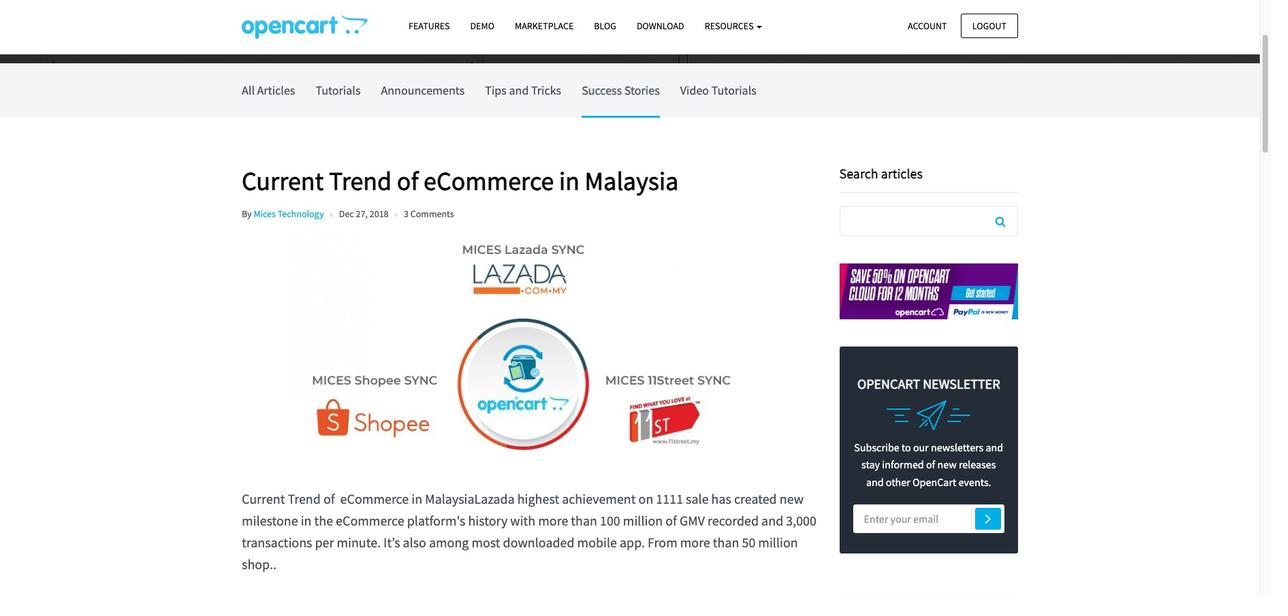 Task type: vqa. For each thing, say whether or not it's contained in the screenshot.
order
no



Task type: describe. For each thing, give the bounding box(es) containing it.
success stories link
[[582, 63, 660, 116]]

of up the
[[323, 490, 335, 507]]

0 vertical spatial than
[[571, 512, 597, 529]]

minute.
[[337, 534, 381, 551]]

0 vertical spatial in
[[559, 165, 580, 197]]

account link
[[896, 13, 959, 38]]

newsletters
[[931, 440, 984, 454]]

highest
[[517, 490, 559, 507]]

video tutorials link
[[680, 63, 756, 116]]

of inside subscribe to our newsletters and stay informed of new releases and other opencart events.
[[926, 458, 935, 471]]

tips and tricks
[[485, 82, 561, 98]]

0 horizontal spatial more
[[538, 512, 568, 529]]

announcements
[[381, 82, 465, 98]]

mices technology link
[[254, 208, 324, 220]]

opencart - blog image
[[242, 14, 368, 39]]

account
[[908, 19, 947, 32]]

and up releases
[[986, 440, 1003, 454]]

blog
[[594, 20, 616, 32]]

trend for in
[[288, 490, 321, 507]]

transactions
[[242, 534, 312, 551]]

logout
[[972, 19, 1007, 32]]

current for current trend of ecommerce in malaysia
[[242, 165, 324, 197]]

1111
[[656, 490, 683, 507]]

mobile
[[577, 534, 617, 551]]

announcements link
[[381, 63, 465, 116]]

releases
[[959, 458, 996, 471]]

and inside current trend of  ecommerce in malaysialazada highest achievement on 1111 sale has created new milestone in the ecommerce platform's history with more than 100 million of gmv recorded and 3,000 transactions per minute. it's also among most downloaded mobile app. from more than 50 million shop..
[[761, 512, 783, 529]]

tips and tricks link
[[485, 63, 561, 116]]

current trend of  ecommerce in malaysialazada highest achievement on 1111 sale has created new milestone in the ecommerce platform's history with more than 100 million of gmv recorded and 3,000 transactions per minute. it's also among most downloaded mobile app. from more than 50 million shop..
[[242, 490, 817, 573]]

0 vertical spatial opencart
[[857, 375, 920, 392]]

technology
[[278, 208, 324, 220]]

stories
[[624, 82, 660, 98]]

sale
[[686, 490, 709, 507]]

paypal blog image
[[839, 581, 1018, 595]]

to
[[902, 440, 911, 454]]

opencart newsletter
[[857, 375, 1000, 392]]

27,
[[356, 208, 368, 220]]

1 tutorials from the left
[[316, 82, 361, 98]]

all articles link
[[242, 63, 295, 116]]

features link
[[398, 14, 460, 38]]

comments
[[410, 208, 454, 220]]

current for current trend of  ecommerce in malaysialazada highest achievement on 1111 sale has created new milestone in the ecommerce platform's history with more than 100 million of gmv recorded and 3,000 transactions per minute. it's also among most downloaded mobile app. from more than 50 million shop..
[[242, 490, 285, 507]]

recorded
[[708, 512, 759, 529]]

per
[[315, 534, 334, 551]]

gmv
[[680, 512, 705, 529]]

resources link
[[694, 14, 773, 38]]

also
[[403, 534, 426, 551]]

malaysialazada
[[425, 490, 515, 507]]

dec 27, 2018
[[339, 208, 389, 220]]

articles
[[881, 165, 923, 182]]

success stories
[[582, 82, 660, 98]]

our
[[913, 440, 929, 454]]

0 horizontal spatial in
[[301, 512, 312, 529]]

newsletter
[[923, 375, 1000, 392]]

features
[[409, 20, 450, 32]]

with
[[510, 512, 535, 529]]

1 vertical spatial million
[[758, 534, 798, 551]]

shop..
[[242, 556, 276, 573]]

trend for ecommerce
[[329, 165, 392, 197]]

on
[[638, 490, 653, 507]]

of up 3
[[397, 165, 418, 197]]

the
[[314, 512, 333, 529]]

search image
[[995, 216, 1005, 227]]

stay
[[862, 458, 880, 471]]

demo link
[[460, 14, 505, 38]]

tricks
[[531, 82, 561, 98]]

0 vertical spatial ecommerce
[[424, 165, 554, 197]]

platform's
[[407, 512, 465, 529]]

it's
[[383, 534, 400, 551]]

among
[[429, 534, 469, 551]]



Task type: locate. For each thing, give the bounding box(es) containing it.
success
[[582, 82, 622, 98]]

search articles
[[839, 165, 923, 182]]

new down "newsletters"
[[937, 458, 957, 471]]

ecommerce inside current trend of  ecommerce in malaysialazada highest achievement on 1111 sale has created new milestone in the ecommerce platform's history with more than 100 million of gmv recorded and 3,000 transactions per minute. it's also among most downloaded mobile app. from more than 50 million shop..
[[336, 512, 404, 529]]

trend inside current trend of  ecommerce in malaysialazada highest achievement on 1111 sale has created new milestone in the ecommerce platform's history with more than 100 million of gmv recorded and 3,000 transactions per minute. it's also among most downloaded mobile app. from more than 50 million shop..
[[288, 490, 321, 507]]

other
[[886, 475, 910, 489]]

dec
[[339, 208, 354, 220]]

1 vertical spatial opencart
[[913, 475, 956, 489]]

subscribe
[[854, 440, 899, 454]]

tutorials link
[[316, 63, 361, 116]]

resources
[[705, 20, 756, 32]]

trend up the
[[288, 490, 321, 507]]

1 vertical spatial than
[[713, 534, 739, 551]]

trend
[[329, 165, 392, 197], [288, 490, 321, 507]]

than left 50
[[713, 534, 739, 551]]

million down on
[[623, 512, 663, 529]]

1 vertical spatial new
[[780, 490, 804, 507]]

new
[[937, 458, 957, 471], [780, 490, 804, 507]]

0 horizontal spatial tutorials
[[316, 82, 361, 98]]

download link
[[627, 14, 694, 38]]

subscribe to our newsletters and stay informed of new releases and other opencart events.
[[854, 440, 1003, 489]]

informed
[[882, 458, 924, 471]]

tips
[[485, 82, 507, 98]]

1 current from the top
[[242, 165, 324, 197]]

opencart inside subscribe to our newsletters and stay informed of new releases and other opencart events.
[[913, 475, 956, 489]]

opencart
[[857, 375, 920, 392], [913, 475, 956, 489]]

1 horizontal spatial more
[[680, 534, 710, 551]]

current trend of ecommerce in malaysia
[[242, 165, 679, 197]]

milestone
[[242, 512, 298, 529]]

50
[[742, 534, 755, 551]]

3,000
[[786, 512, 817, 529]]

2018
[[370, 208, 389, 220]]

and inside "link"
[[509, 82, 529, 98]]

trend up 27,
[[329, 165, 392, 197]]

2 vertical spatial in
[[301, 512, 312, 529]]

and down created
[[761, 512, 783, 529]]

than up mobile at the left of the page
[[571, 512, 597, 529]]

search
[[839, 165, 878, 182]]

1 vertical spatial current
[[242, 490, 285, 507]]

0 horizontal spatial million
[[623, 512, 663, 529]]

1 horizontal spatial in
[[411, 490, 422, 507]]

all
[[242, 82, 255, 98]]

events.
[[959, 475, 991, 489]]

1 horizontal spatial trend
[[329, 165, 392, 197]]

current up 'by mices technology'
[[242, 165, 324, 197]]

0 vertical spatial trend
[[329, 165, 392, 197]]

million
[[623, 512, 663, 529], [758, 534, 798, 551]]

video tutorials
[[680, 82, 756, 98]]

current inside current trend of  ecommerce in malaysialazada highest achievement on 1111 sale has created new milestone in the ecommerce platform's history with more than 100 million of gmv recorded and 3,000 transactions per minute. it's also among most downloaded mobile app. from more than 50 million shop..
[[242, 490, 285, 507]]

all articles
[[242, 82, 295, 98]]

of left gmv
[[665, 512, 677, 529]]

more down gmv
[[680, 534, 710, 551]]

more up downloaded
[[538, 512, 568, 529]]

0 vertical spatial more
[[538, 512, 568, 529]]

marketplace link
[[505, 14, 584, 38]]

new inside current trend of  ecommerce in malaysialazada highest achievement on 1111 sale has created new milestone in the ecommerce platform's history with more than 100 million of gmv recorded and 3,000 transactions per minute. it's also among most downloaded mobile app. from more than 50 million shop..
[[780, 490, 804, 507]]

0 horizontal spatial new
[[780, 490, 804, 507]]

0 horizontal spatial trend
[[288, 490, 321, 507]]

None text field
[[840, 207, 1017, 236]]

created
[[734, 490, 777, 507]]

1 horizontal spatial than
[[713, 534, 739, 551]]

by mices technology
[[242, 208, 324, 220]]

current trend of ecommerce in malaysia link
[[242, 165, 819, 197]]

3 comments
[[404, 208, 454, 220]]

3
[[404, 208, 409, 220]]

by
[[242, 208, 252, 220]]

tutorials
[[316, 82, 361, 98], [711, 82, 756, 98]]

opencart up subscribe
[[857, 375, 920, 392]]

0 vertical spatial new
[[937, 458, 957, 471]]

has
[[711, 490, 731, 507]]

tutorials right video
[[711, 82, 756, 98]]

0 vertical spatial million
[[623, 512, 663, 529]]

achievement
[[562, 490, 636, 507]]

malaysia
[[585, 165, 679, 197]]

in
[[559, 165, 580, 197], [411, 490, 422, 507], [301, 512, 312, 529]]

in left malaysia
[[559, 165, 580, 197]]

of
[[397, 165, 418, 197], [926, 458, 935, 471], [323, 490, 335, 507], [665, 512, 677, 529]]

1 horizontal spatial million
[[758, 534, 798, 551]]

1 vertical spatial ecommerce
[[336, 512, 404, 529]]

0 vertical spatial current
[[242, 165, 324, 197]]

marketplace
[[515, 20, 574, 32]]

angle right image
[[985, 510, 991, 527]]

than
[[571, 512, 597, 529], [713, 534, 739, 551]]

history
[[468, 512, 508, 529]]

tutorials right articles
[[316, 82, 361, 98]]

in left the
[[301, 512, 312, 529]]

ecommerce
[[424, 165, 554, 197], [336, 512, 404, 529]]

new inside subscribe to our newsletters and stay informed of new releases and other opencart events.
[[937, 458, 957, 471]]

2 current from the top
[[242, 490, 285, 507]]

from
[[648, 534, 677, 551]]

Enter your email text field
[[853, 505, 1004, 533]]

100
[[600, 512, 620, 529]]

1 vertical spatial in
[[411, 490, 422, 507]]

in up platform's
[[411, 490, 422, 507]]

1 horizontal spatial new
[[937, 458, 957, 471]]

of down our
[[926, 458, 935, 471]]

new up the "3,000"
[[780, 490, 804, 507]]

0 horizontal spatial ecommerce
[[336, 512, 404, 529]]

0 horizontal spatial than
[[571, 512, 597, 529]]

mices
[[254, 208, 276, 220]]

1 vertical spatial more
[[680, 534, 710, 551]]

video
[[680, 82, 709, 98]]

current up milestone
[[242, 490, 285, 507]]

demo
[[470, 20, 494, 32]]

opencart down informed
[[913, 475, 956, 489]]

download
[[637, 20, 684, 32]]

ecommerce up minute.
[[336, 512, 404, 529]]

more
[[538, 512, 568, 529], [680, 534, 710, 551]]

and down stay
[[866, 475, 884, 489]]

and right tips
[[509, 82, 529, 98]]

most
[[472, 534, 500, 551]]

1 horizontal spatial tutorials
[[711, 82, 756, 98]]

ecommerce up comments
[[424, 165, 554, 197]]

articles
[[257, 82, 295, 98]]

1 vertical spatial trend
[[288, 490, 321, 507]]

app.
[[620, 534, 645, 551]]

logout link
[[961, 13, 1018, 38]]

downloaded
[[503, 534, 575, 551]]

and
[[509, 82, 529, 98], [986, 440, 1003, 454], [866, 475, 884, 489], [761, 512, 783, 529]]

blog link
[[584, 14, 627, 38]]

2 tutorials from the left
[[711, 82, 756, 98]]

current trend of  ecommerce in malaysia image
[[242, 231, 806, 468]]

2 horizontal spatial in
[[559, 165, 580, 197]]

current
[[242, 165, 324, 197], [242, 490, 285, 507]]

million right 50
[[758, 534, 798, 551]]

1 horizontal spatial ecommerce
[[424, 165, 554, 197]]



